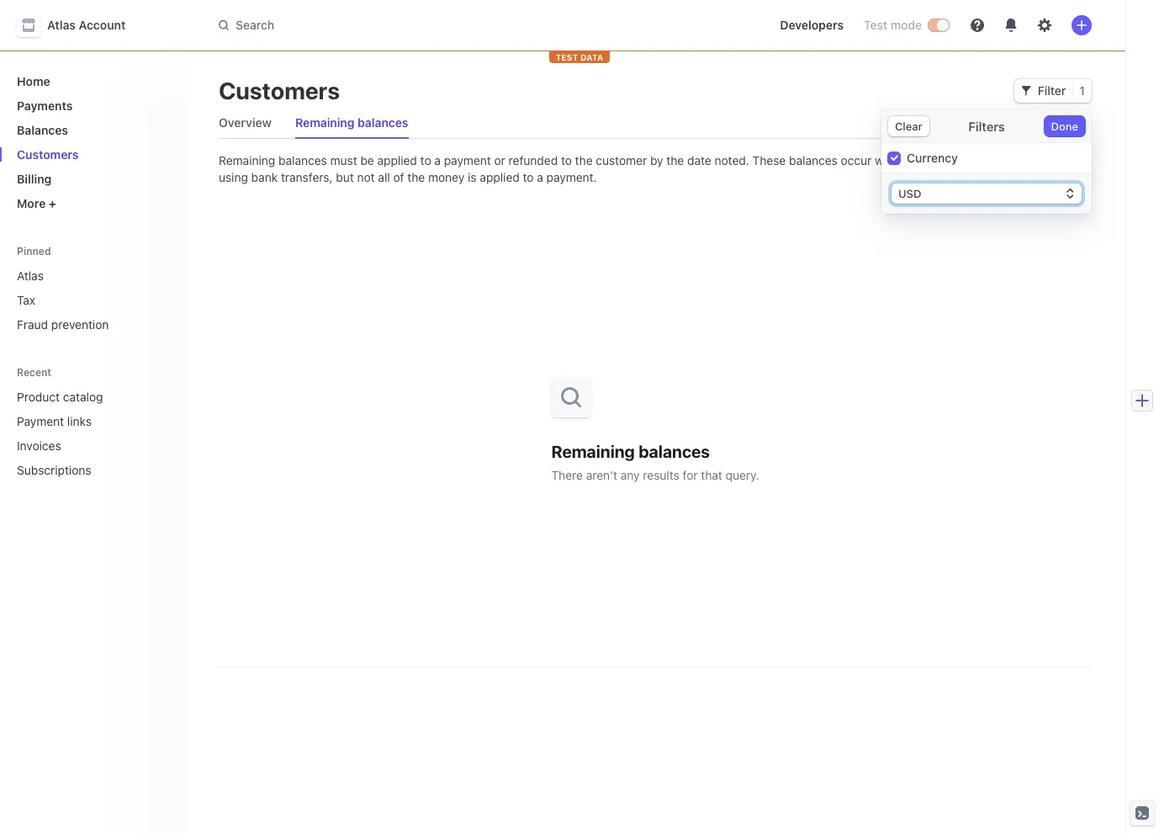 Task type: vqa. For each thing, say whether or not it's contained in the screenshot.
'Core navigation links' element
yes



Task type: locate. For each thing, give the bounding box(es) containing it.
2 vertical spatial remaining
[[552, 442, 635, 461]]

pinned navigation links element
[[10, 244, 172, 338]]

balances for remaining balances must be applied to a payment or refunded to the customer by the date noted. these balances occur when customers pay using bank transfers, but not all of the money is applied to a payment.
[[279, 153, 327, 168]]

billing link
[[10, 165, 172, 193]]

1 horizontal spatial remaining
[[295, 115, 355, 130]]

done
[[1052, 120, 1079, 133]]

test data
[[556, 52, 604, 62]]

core navigation links element
[[10, 67, 172, 217]]

balances up be
[[358, 115, 409, 130]]

results
[[643, 468, 680, 482]]

overview link
[[212, 111, 279, 135]]

balances inside remaining balances there aren't any results for that query.
[[639, 442, 710, 461]]

a up money
[[435, 153, 441, 168]]

these
[[753, 153, 786, 168]]

search
[[236, 18, 275, 32]]

1 horizontal spatial the
[[576, 153, 593, 168]]

pinned
[[17, 245, 51, 258]]

remaining for remaining balances
[[295, 115, 355, 130]]

1 vertical spatial atlas
[[17, 269, 44, 283]]

applied up of
[[378, 153, 417, 168]]

balances
[[358, 115, 409, 130], [279, 153, 327, 168], [790, 153, 838, 168], [639, 442, 710, 461]]

0 horizontal spatial customers
[[17, 147, 79, 162]]

customers inside core navigation links element
[[17, 147, 79, 162]]

clear
[[896, 120, 923, 133]]

atlas left account
[[47, 18, 76, 32]]

to
[[421, 153, 432, 168], [561, 153, 572, 168], [523, 170, 534, 184]]

fraud
[[17, 317, 48, 332]]

to down refunded
[[523, 170, 534, 184]]

customer
[[596, 153, 647, 168]]

tax
[[17, 293, 35, 307]]

0 vertical spatial atlas
[[47, 18, 76, 32]]

product catalog
[[17, 390, 103, 404]]

recent
[[17, 366, 51, 379]]

a
[[435, 153, 441, 168], [537, 170, 544, 184]]

atlas inside atlas link
[[17, 269, 44, 283]]

the up payment. in the top of the page
[[576, 153, 593, 168]]

prevention
[[51, 317, 109, 332]]

balances left occur
[[790, 153, 838, 168]]

home link
[[10, 67, 172, 95]]

tab list containing overview
[[212, 108, 1093, 139]]

balances up results
[[639, 442, 710, 461]]

to up money
[[421, 153, 432, 168]]

1 horizontal spatial applied
[[480, 170, 520, 184]]

remaining up must
[[295, 115, 355, 130]]

done button
[[1045, 116, 1086, 136]]

0 horizontal spatial to
[[421, 153, 432, 168]]

more
[[17, 196, 46, 210]]

atlas inside the atlas account button
[[47, 18, 76, 32]]

home
[[17, 74, 50, 88]]

0 horizontal spatial atlas
[[17, 269, 44, 283]]

atlas down pinned at the top of the page
[[17, 269, 44, 283]]

1 horizontal spatial a
[[537, 170, 544, 184]]

mode
[[891, 18, 923, 32]]

remaining balances there aren't any results for that query.
[[552, 442, 760, 482]]

balances inside tab list
[[358, 115, 409, 130]]

0 horizontal spatial a
[[435, 153, 441, 168]]

atlas
[[47, 18, 76, 32], [17, 269, 44, 283]]

pay
[[968, 153, 988, 168]]

the
[[576, 153, 593, 168], [667, 153, 685, 168], [408, 170, 425, 184]]

tab list
[[212, 108, 1093, 139]]

0 vertical spatial a
[[435, 153, 441, 168]]

to up payment. in the top of the page
[[561, 153, 572, 168]]

1 vertical spatial remaining
[[219, 153, 275, 168]]

remaining balances must be applied to a payment or refunded to the customer by the date noted. these balances occur when customers pay using bank transfers, but not all of the money is applied to a payment.
[[219, 153, 988, 184]]

not
[[357, 170, 375, 184]]

remaining up using
[[219, 153, 275, 168]]

applied
[[378, 153, 417, 168], [480, 170, 520, 184]]

the right by
[[667, 153, 685, 168]]

settings image
[[1039, 19, 1052, 32]]

Search text field
[[209, 10, 684, 41]]

+
[[49, 196, 56, 210]]

refunded
[[509, 153, 558, 168]]

notifications image
[[1005, 19, 1019, 32]]

is
[[468, 170, 477, 184]]

account
[[79, 18, 126, 32]]

using
[[219, 170, 248, 184]]

customers link
[[10, 141, 172, 168]]

pinned element
[[10, 262, 172, 338]]

atlas account
[[47, 18, 126, 32]]

links
[[67, 414, 92, 428]]

that
[[701, 468, 723, 482]]

atlas for atlas
[[17, 269, 44, 283]]

remaining
[[295, 115, 355, 130], [219, 153, 275, 168], [552, 442, 635, 461]]

remaining up "aren't"
[[552, 442, 635, 461]]

must
[[330, 153, 357, 168]]

aren't
[[586, 468, 618, 482]]

more +
[[17, 196, 56, 210]]

balances up transfers, at the left
[[279, 153, 327, 168]]

0 vertical spatial remaining
[[295, 115, 355, 130]]

remaining for remaining balances must be applied to a payment or refunded to the customer by the date noted. these balances occur when customers pay using bank transfers, but not all of the money is applied to a payment.
[[219, 153, 275, 168]]

atlas for atlas account
[[47, 18, 76, 32]]

1 horizontal spatial customers
[[219, 77, 340, 104]]

money
[[428, 170, 465, 184]]

0 horizontal spatial remaining
[[219, 153, 275, 168]]

remaining inside remaining balances must be applied to a payment or refunded to the customer by the date noted. these balances occur when customers pay using bank transfers, but not all of the money is applied to a payment.
[[219, 153, 275, 168]]

1 vertical spatial customers
[[17, 147, 79, 162]]

0 horizontal spatial applied
[[378, 153, 417, 168]]

customers up overview in the left of the page
[[219, 77, 340, 104]]

subscriptions
[[17, 463, 91, 477]]

1 vertical spatial applied
[[480, 170, 520, 184]]

remaining inside remaining balances there aren't any results for that query.
[[552, 442, 635, 461]]

the right of
[[408, 170, 425, 184]]

balances link
[[10, 116, 172, 144]]

applied down or
[[480, 170, 520, 184]]

customers
[[219, 77, 340, 104], [17, 147, 79, 162]]

remaining for remaining balances there aren't any results for that query.
[[552, 442, 635, 461]]

of
[[394, 170, 405, 184]]

a down refunded
[[537, 170, 544, 184]]

2 horizontal spatial remaining
[[552, 442, 635, 461]]

customers down balances at the left of the page
[[17, 147, 79, 162]]

customers
[[908, 153, 965, 168]]

transfers,
[[281, 170, 333, 184]]

1 horizontal spatial atlas
[[47, 18, 76, 32]]



Task type: describe. For each thing, give the bounding box(es) containing it.
2 horizontal spatial the
[[667, 153, 685, 168]]

atlas link
[[10, 262, 172, 290]]

developers link
[[774, 12, 851, 39]]

date
[[688, 153, 712, 168]]

balances for remaining balances
[[358, 115, 409, 130]]

catalog
[[63, 390, 103, 404]]

or
[[495, 153, 506, 168]]

0 vertical spatial customers
[[219, 77, 340, 104]]

2 horizontal spatial to
[[561, 153, 572, 168]]

subscriptions link
[[10, 456, 148, 484]]

product
[[17, 390, 60, 404]]

developers
[[781, 18, 844, 32]]

for
[[683, 468, 698, 482]]

any
[[621, 468, 640, 482]]

product catalog link
[[10, 383, 148, 411]]

1 vertical spatial a
[[537, 170, 544, 184]]

currency
[[907, 151, 959, 165]]

remaining balances link
[[289, 111, 415, 135]]

but
[[336, 170, 354, 184]]

data
[[581, 52, 604, 62]]

svg image
[[1022, 86, 1032, 96]]

bank
[[251, 170, 278, 184]]

help image
[[971, 19, 985, 32]]

invoices link
[[10, 432, 148, 460]]

there
[[552, 468, 583, 482]]

fraud prevention link
[[10, 311, 172, 338]]

test
[[556, 52, 579, 62]]

remaining balances
[[295, 115, 409, 130]]

balances
[[17, 123, 68, 137]]

invoices
[[17, 439, 61, 453]]

query.
[[726, 468, 760, 482]]

balances for remaining balances there aren't any results for that query.
[[639, 442, 710, 461]]

payment
[[444, 153, 491, 168]]

0 horizontal spatial the
[[408, 170, 425, 184]]

Search search field
[[209, 10, 684, 41]]

fraud prevention
[[17, 317, 109, 332]]

billing
[[17, 172, 52, 186]]

all
[[378, 170, 390, 184]]

tax link
[[10, 286, 172, 314]]

payment.
[[547, 170, 597, 184]]

test mode
[[865, 18, 923, 32]]

1
[[1080, 83, 1086, 98]]

by
[[651, 153, 664, 168]]

payments
[[17, 98, 73, 113]]

noted.
[[715, 153, 750, 168]]

overview
[[219, 115, 272, 130]]

0 vertical spatial applied
[[378, 153, 417, 168]]

be
[[361, 153, 374, 168]]

payment links link
[[10, 407, 148, 435]]

clear button
[[889, 116, 930, 136]]

filter
[[1039, 83, 1067, 98]]

payments link
[[10, 92, 172, 120]]

1 horizontal spatial to
[[523, 170, 534, 184]]

occur
[[841, 153, 872, 168]]

test
[[865, 18, 888, 32]]

payment
[[17, 414, 64, 428]]

atlas account button
[[17, 13, 143, 37]]

recent navigation links element
[[0, 365, 185, 484]]

recent element
[[0, 383, 185, 484]]

payment links
[[17, 414, 92, 428]]

when
[[875, 153, 905, 168]]

filters
[[969, 119, 1006, 134]]



